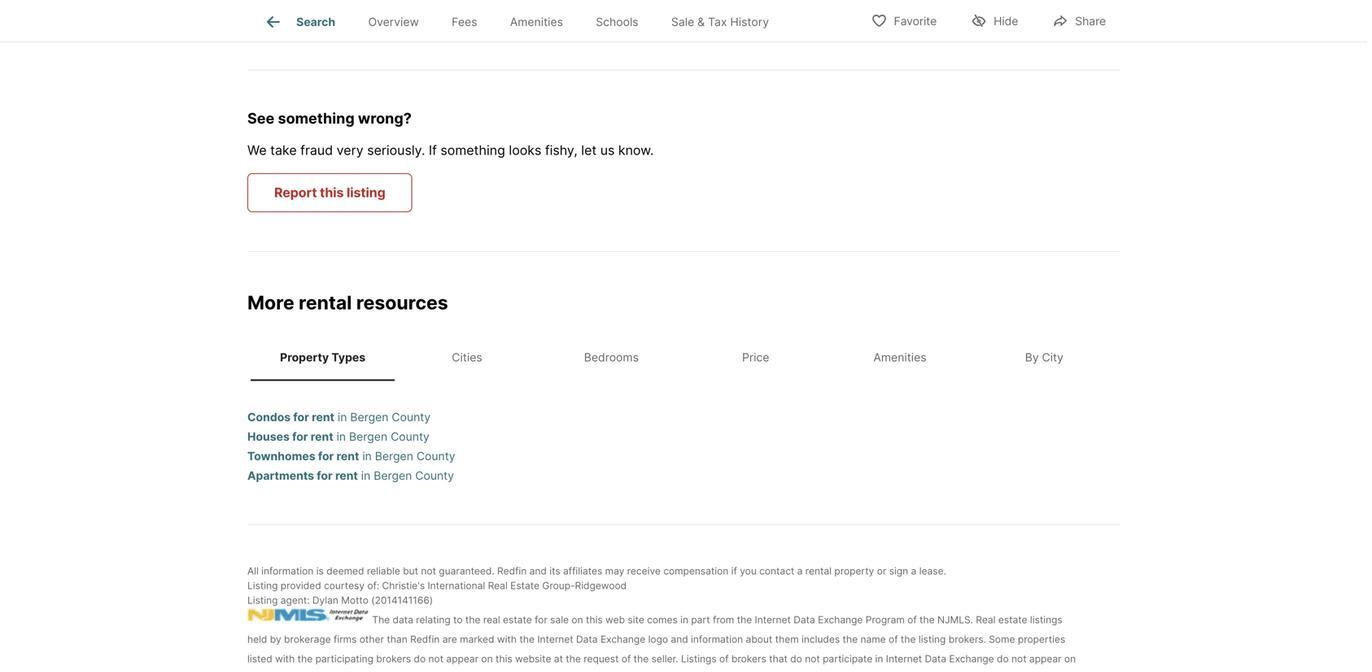 Task type: describe. For each thing, give the bounding box(es) containing it.
held
[[247, 634, 267, 646]]

overview
[[368, 15, 419, 29]]

them
[[775, 634, 799, 646]]

marked
[[460, 634, 494, 646]]

seller.
[[652, 653, 678, 665]]

the
[[372, 614, 390, 626]]

program
[[866, 614, 905, 626]]

if
[[731, 565, 737, 577]]

some
[[989, 634, 1015, 646]]

resources
[[356, 291, 448, 314]]

to
[[453, 614, 463, 626]]

for right townhomes
[[318, 449, 334, 463]]

provided
[[281, 580, 321, 592]]

bedrooms tab
[[539, 338, 684, 378]]

0 vertical spatial with
[[497, 634, 517, 646]]

2 do from the left
[[790, 653, 802, 665]]

all
[[247, 565, 259, 577]]

by
[[1025, 351, 1039, 364]]

0 vertical spatial something
[[278, 109, 355, 127]]

the up the participate in the right of the page
[[843, 634, 858, 646]]

of right name at bottom
[[889, 634, 898, 646]]

the right from
[[737, 614, 752, 626]]

international
[[428, 580, 485, 592]]

njmls.
[[938, 614, 973, 626]]

1 horizontal spatial internet
[[755, 614, 791, 626]]

1 brokers from the left
[[376, 653, 411, 665]]

hide
[[994, 14, 1018, 28]]

real inside the data relating to the real estate for sale on this web site comes in part from the internet data exchange program of the njmls. real estate listings held by brokerage firms other than redfin are marked with the internet data exchange logo and information about them includes the name of the listing brokers. some properties listed with the participating brokers do not appear on this website at the request of the seller. listings of brokers that do not participate in internet data exchange do not appear
[[976, 614, 996, 626]]

0 horizontal spatial on
[[481, 653, 493, 665]]

property types
[[280, 351, 366, 364]]

see something wrong?
[[247, 109, 412, 127]]

the down the program
[[901, 634, 916, 646]]

more rental resources
[[247, 291, 448, 314]]

listing inside the data relating to the real estate for sale on this web site comes in part from the internet data exchange program of the njmls. real estate listings held by brokerage firms other than redfin are marked with the internet data exchange logo and information about them includes the name of the listing brokers. some properties listed with the participating brokers do not appear on this website at the request of the seller. listings of brokers that do not participate in internet data exchange do not appear
[[919, 634, 946, 646]]

if
[[429, 142, 437, 158]]

amenities for amenities tab to the right
[[874, 351, 927, 364]]

rent right condos
[[312, 410, 335, 424]]

favorite button
[[858, 4, 951, 37]]

listed
[[247, 653, 272, 665]]

report this listing button
[[247, 173, 412, 212]]

us
[[600, 142, 615, 158]]

agent:
[[281, 595, 310, 607]]

site
[[628, 614, 644, 626]]

redfin inside the data relating to the real estate for sale on this web site comes in part from the internet data exchange program of the njmls. real estate listings held by brokerage firms other than redfin are marked with the internet data exchange logo and information about them includes the name of the listing brokers. some properties listed with the participating brokers do not appear on this website at the request of the seller. listings of brokers that do not participate in internet data exchange do not appear
[[410, 634, 440, 646]]

apartments
[[247, 469, 314, 483]]

motto
[[341, 595, 369, 607]]

overview tab
[[352, 2, 435, 42]]

tab list containing search
[[247, 0, 799, 42]]

website
[[515, 653, 551, 665]]

2 appear from the left
[[1030, 653, 1062, 665]]

brokers.
[[949, 634, 986, 646]]

property types tab
[[251, 338, 395, 378]]

2 brokers from the left
[[732, 653, 767, 665]]

ridgewood
[[575, 580, 627, 592]]

hide button
[[957, 4, 1032, 37]]

share
[[1075, 14, 1106, 28]]

bedrooms
[[584, 351, 639, 364]]

includes
[[802, 634, 840, 646]]

web
[[606, 614, 625, 626]]

receive
[[627, 565, 661, 577]]

price
[[742, 351, 769, 364]]

property
[[280, 351, 329, 364]]

than
[[387, 634, 408, 646]]

1 horizontal spatial something
[[441, 142, 505, 158]]

part
[[691, 614, 710, 626]]

we
[[247, 142, 267, 158]]

this inside button
[[320, 185, 344, 201]]

brokerage
[[284, 634, 331, 646]]

comes
[[647, 614, 678, 626]]

data
[[393, 614, 413, 626]]

2 a from the left
[[911, 565, 917, 577]]

are
[[443, 634, 457, 646]]

of right "listings"
[[720, 653, 729, 665]]

by city
[[1025, 351, 1064, 364]]

at
[[554, 653, 563, 665]]

&
[[698, 15, 705, 29]]

1 vertical spatial data
[[576, 634, 598, 646]]

fees
[[452, 15, 477, 29]]

from
[[713, 614, 734, 626]]

1 vertical spatial exchange
[[601, 634, 646, 646]]

houses
[[247, 430, 290, 444]]

firms
[[334, 634, 357, 646]]

of right "request"
[[622, 653, 631, 665]]

relating
[[416, 614, 451, 626]]

3 do from the left
[[997, 653, 1009, 665]]

all information is deemed reliable but not guaranteed. redfin and its affiliates may receive compensation if you contact a rental property or sign a lease.
[[247, 565, 947, 577]]

name
[[861, 634, 886, 646]]

1 horizontal spatial data
[[794, 614, 815, 626]]

about
[[746, 634, 773, 646]]

rent right apartments
[[335, 469, 358, 483]]

fraud
[[300, 142, 333, 158]]

tab list containing property types
[[247, 334, 1120, 381]]

we take fraud very seriously. if something looks fishy, let us know.
[[247, 142, 654, 158]]

listing inside button
[[347, 185, 386, 201]]

0 vertical spatial exchange
[[818, 614, 863, 626]]

more
[[247, 291, 294, 314]]

for inside the data relating to the real estate for sale on this web site comes in part from the internet data exchange program of the njmls. real estate listings held by brokerage firms other than redfin are marked with the internet data exchange logo and information about them includes the name of the listing brokers. some properties listed with the participating brokers do not appear on this website at the request of the seller. listings of brokers that do not participate in internet data exchange do not appear
[[535, 614, 548, 626]]

1 appear from the left
[[446, 653, 479, 665]]

1 horizontal spatial on
[[572, 614, 583, 626]]

condos for rent in bergen county houses for rent in bergen county townhomes for rent in bergen county apartments for rent in bergen county
[[247, 410, 455, 483]]

the right "at"
[[566, 653, 581, 665]]

search
[[296, 15, 335, 29]]

price tab
[[684, 338, 828, 378]]

1 horizontal spatial amenities tab
[[828, 338, 972, 378]]

rent up townhomes
[[311, 430, 333, 444]]

listings
[[681, 653, 717, 665]]

2 vertical spatial data
[[925, 653, 947, 665]]

0 horizontal spatial amenities tab
[[494, 2, 580, 42]]

1 a from the left
[[797, 565, 803, 577]]

rental inside heading
[[299, 291, 352, 314]]

history
[[730, 15, 769, 29]]

the up website
[[520, 634, 535, 646]]

dylan
[[312, 595, 338, 607]]



Task type: vqa. For each thing, say whether or not it's contained in the screenshot.
3rd DO from the right
yes



Task type: locate. For each thing, give the bounding box(es) containing it.
schools tab
[[580, 2, 655, 42]]

group-
[[542, 580, 575, 592]]

of
[[908, 614, 917, 626], [889, 634, 898, 646], [622, 653, 631, 665], [720, 653, 729, 665]]

that
[[769, 653, 788, 665]]

on down marked
[[481, 653, 493, 665]]

something
[[278, 109, 355, 127], [441, 142, 505, 158]]

real inside listing provided courtesy of: christie's international real estate group-ridgewood listing agent: dylan motto (2014141166)
[[488, 580, 508, 592]]

not
[[421, 565, 436, 577], [429, 653, 444, 665], [805, 653, 820, 665], [1012, 653, 1027, 665]]

deemed
[[327, 565, 364, 577]]

may
[[605, 565, 625, 577]]

0 vertical spatial real
[[488, 580, 508, 592]]

and right the "logo"
[[671, 634, 688, 646]]

properties
[[1018, 634, 1066, 646]]

listing
[[347, 185, 386, 201], [919, 634, 946, 646]]

data up "request"
[[576, 634, 598, 646]]

1 horizontal spatial real
[[976, 614, 996, 626]]

data
[[794, 614, 815, 626], [576, 634, 598, 646], [925, 653, 947, 665]]

a right 'contact'
[[797, 565, 803, 577]]

0 horizontal spatial rental
[[299, 291, 352, 314]]

appear down are
[[446, 653, 479, 665]]

1 vertical spatial redfin
[[410, 634, 440, 646]]

participate
[[823, 653, 873, 665]]

county
[[392, 410, 431, 424], [391, 430, 430, 444], [417, 449, 455, 463], [415, 469, 454, 483]]

information
[[261, 565, 314, 577], [691, 634, 743, 646]]

1 estate from the left
[[503, 614, 532, 626]]

the right to
[[465, 614, 481, 626]]

data down njmls.
[[925, 653, 947, 665]]

contact
[[760, 565, 795, 577]]

0 horizontal spatial data
[[576, 634, 598, 646]]

logo
[[648, 634, 668, 646]]

1 horizontal spatial exchange
[[818, 614, 863, 626]]

guaranteed.
[[439, 565, 495, 577]]

the down brokerage
[[298, 653, 313, 665]]

1 horizontal spatial information
[[691, 634, 743, 646]]

0 horizontal spatial information
[[261, 565, 314, 577]]

for right condos
[[293, 410, 309, 424]]

for left sale
[[535, 614, 548, 626]]

this left website
[[496, 653, 513, 665]]

see
[[247, 109, 275, 127]]

tab list
[[247, 0, 799, 42], [247, 334, 1120, 381]]

and left its
[[530, 565, 547, 577]]

0 vertical spatial this
[[320, 185, 344, 201]]

1 vertical spatial amenities
[[874, 351, 927, 364]]

internet
[[755, 614, 791, 626], [537, 634, 574, 646], [886, 653, 922, 665]]

do down some
[[997, 653, 1009, 665]]

information inside the data relating to the real estate for sale on this web site comes in part from the internet data exchange program of the njmls. real estate listings held by brokerage firms other than redfin are marked with the internet data exchange logo and information about them includes the name of the listing brokers. some properties listed with the participating brokers do not appear on this website at the request of the seller. listings of brokers that do not participate in internet data exchange do not appear
[[691, 634, 743, 646]]

0 horizontal spatial exchange
[[601, 634, 646, 646]]

city
[[1042, 351, 1064, 364]]

1 vertical spatial something
[[441, 142, 505, 158]]

1 do from the left
[[414, 653, 426, 665]]

exchange up includes
[[818, 614, 863, 626]]

rent right townhomes
[[337, 449, 359, 463]]

0 vertical spatial redfin
[[497, 565, 527, 577]]

is
[[316, 565, 324, 577]]

not down some
[[1012, 653, 1027, 665]]

for up townhomes
[[292, 430, 308, 444]]

2 horizontal spatial data
[[925, 653, 947, 665]]

estate
[[510, 580, 540, 592]]

listings
[[1030, 614, 1063, 626]]

on right sale
[[572, 614, 583, 626]]

0 horizontal spatial a
[[797, 565, 803, 577]]

1 horizontal spatial estate
[[999, 614, 1028, 626]]

estate
[[503, 614, 532, 626], [999, 614, 1028, 626]]

0 vertical spatial listing
[[347, 185, 386, 201]]

real
[[488, 580, 508, 592], [976, 614, 996, 626]]

2 horizontal spatial exchange
[[949, 653, 994, 665]]

exchange down web
[[601, 634, 646, 646]]

condos
[[247, 410, 291, 424]]

0 horizontal spatial amenities
[[510, 15, 563, 29]]

redfin down relating
[[410, 634, 440, 646]]

you
[[740, 565, 757, 577]]

brokers down than on the bottom left of the page
[[376, 653, 411, 665]]

rent
[[312, 410, 335, 424], [311, 430, 333, 444], [337, 449, 359, 463], [335, 469, 358, 483]]

not right but
[[421, 565, 436, 577]]

real
[[483, 614, 500, 626]]

1 horizontal spatial and
[[671, 634, 688, 646]]

0 horizontal spatial estate
[[503, 614, 532, 626]]

by
[[270, 634, 281, 646]]

on
[[572, 614, 583, 626], [481, 653, 493, 665]]

lease.
[[919, 565, 947, 577]]

other
[[360, 634, 384, 646]]

appear
[[446, 653, 479, 665], [1030, 653, 1062, 665]]

0 vertical spatial listing
[[247, 580, 278, 592]]

courtesy
[[324, 580, 365, 592]]

1 horizontal spatial this
[[496, 653, 513, 665]]

reliable
[[367, 565, 400, 577]]

fees tab
[[435, 2, 494, 42]]

know.
[[618, 142, 654, 158]]

2 horizontal spatial do
[[997, 653, 1009, 665]]

0 vertical spatial internet
[[755, 614, 791, 626]]

1 horizontal spatial redfin
[[497, 565, 527, 577]]

listing down njmls.
[[919, 634, 946, 646]]

2 vertical spatial this
[[496, 653, 513, 665]]

amenities tab
[[494, 2, 580, 42], [828, 338, 972, 378]]

fishy,
[[545, 142, 578, 158]]

report this listing
[[274, 185, 386, 201]]

rental right more
[[299, 291, 352, 314]]

2 vertical spatial exchange
[[949, 653, 994, 665]]

amenities
[[510, 15, 563, 29], [874, 351, 927, 364]]

1 vertical spatial rental
[[806, 565, 832, 577]]

redfin
[[497, 565, 527, 577], [410, 634, 440, 646]]

amenities for leftmost amenities tab
[[510, 15, 563, 29]]

take
[[270, 142, 297, 158]]

this left web
[[586, 614, 603, 626]]

compensation
[[664, 565, 729, 577]]

1 vertical spatial listing
[[247, 595, 278, 607]]

0 horizontal spatial brokers
[[376, 653, 411, 665]]

do
[[414, 653, 426, 665], [790, 653, 802, 665], [997, 653, 1009, 665]]

1 horizontal spatial do
[[790, 653, 802, 665]]

something right if
[[441, 142, 505, 158]]

0 horizontal spatial this
[[320, 185, 344, 201]]

1 vertical spatial tab list
[[247, 334, 1120, 381]]

looks
[[509, 142, 542, 158]]

0 vertical spatial on
[[572, 614, 583, 626]]

participating
[[315, 653, 374, 665]]

with down real
[[497, 634, 517, 646]]

0 vertical spatial data
[[794, 614, 815, 626]]

1 vertical spatial internet
[[537, 634, 574, 646]]

2 horizontal spatial this
[[586, 614, 603, 626]]

0 vertical spatial amenities tab
[[494, 2, 580, 42]]

0 vertical spatial rental
[[299, 291, 352, 314]]

0 vertical spatial tab list
[[247, 0, 799, 42]]

2 estate from the left
[[999, 614, 1028, 626]]

estate up some
[[999, 614, 1028, 626]]

this right report
[[320, 185, 344, 201]]

redfin up "estate"
[[497, 565, 527, 577]]

1 horizontal spatial a
[[911, 565, 917, 577]]

1 horizontal spatial appear
[[1030, 653, 1062, 665]]

appear down "properties"
[[1030, 653, 1062, 665]]

1 vertical spatial listing
[[919, 634, 946, 646]]

internet up "at"
[[537, 634, 574, 646]]

the left 'seller.'
[[634, 653, 649, 665]]

listing provided courtesy of: christie's international real estate group-ridgewood listing agent: dylan motto (2014141166)
[[247, 580, 627, 607]]

very
[[337, 142, 364, 158]]

1 horizontal spatial rental
[[806, 565, 832, 577]]

do right that
[[790, 653, 802, 665]]

not down are
[[429, 653, 444, 665]]

or
[[877, 565, 887, 577]]

0 horizontal spatial real
[[488, 580, 508, 592]]

townhomes
[[247, 449, 315, 463]]

sale & tax history tab
[[655, 2, 786, 42]]

estate right real
[[503, 614, 532, 626]]

rental
[[299, 291, 352, 314], [806, 565, 832, 577]]

affiliates
[[563, 565, 603, 577]]

real up some
[[976, 614, 996, 626]]

0 vertical spatial and
[[530, 565, 547, 577]]

1 listing from the top
[[247, 580, 278, 592]]

of right the program
[[908, 614, 917, 626]]

with down the by
[[275, 653, 295, 665]]

a right sign at the bottom of page
[[911, 565, 917, 577]]

wrong?
[[358, 109, 412, 127]]

2 tab list from the top
[[247, 334, 1120, 381]]

and inside the data relating to the real estate for sale on this web site comes in part from the internet data exchange program of the njmls. real estate listings held by brokerage firms other than redfin are marked with the internet data exchange logo and information about them includes the name of the listing brokers. some properties listed with the participating brokers do not appear on this website at the request of the seller. listings of brokers that do not participate in internet data exchange do not appear
[[671, 634, 688, 646]]

something up fraud
[[278, 109, 355, 127]]

report
[[274, 185, 317, 201]]

data up includes
[[794, 614, 815, 626]]

1 vertical spatial real
[[976, 614, 996, 626]]

its
[[550, 565, 560, 577]]

0 horizontal spatial redfin
[[410, 634, 440, 646]]

in
[[338, 410, 347, 424], [337, 430, 346, 444], [362, 449, 372, 463], [361, 469, 371, 483], [681, 614, 689, 626], [875, 653, 883, 665]]

this
[[320, 185, 344, 201], [586, 614, 603, 626], [496, 653, 513, 665]]

1 vertical spatial information
[[691, 634, 743, 646]]

share button
[[1039, 4, 1120, 37]]

0 horizontal spatial listing
[[347, 185, 386, 201]]

the data relating to the real estate for sale on this web site comes in part from the internet data exchange program of the njmls. real estate listings held by brokerage firms other than redfin are marked with the internet data exchange logo and information about them includes the name of the listing brokers. some properties listed with the participating brokers do not appear on this website at the request of the seller. listings of brokers that do not participate in internet data exchange do not appear 
[[247, 614, 1076, 671]]

property
[[835, 565, 874, 577]]

favorite
[[894, 14, 937, 28]]

0 horizontal spatial something
[[278, 109, 355, 127]]

but
[[403, 565, 418, 577]]

1 horizontal spatial listing
[[919, 634, 946, 646]]

1 horizontal spatial with
[[497, 634, 517, 646]]

0 horizontal spatial do
[[414, 653, 426, 665]]

sign
[[889, 565, 909, 577]]

1 horizontal spatial brokers
[[732, 653, 767, 665]]

do down relating
[[414, 653, 426, 665]]

bergen
[[350, 410, 389, 424], [349, 430, 388, 444], [375, 449, 413, 463], [374, 469, 412, 483]]

search link
[[264, 12, 335, 32]]

2 listing from the top
[[247, 595, 278, 607]]

of:
[[367, 580, 379, 592]]

let
[[581, 142, 597, 158]]

2 horizontal spatial internet
[[886, 653, 922, 665]]

0 horizontal spatial and
[[530, 565, 547, 577]]

schools
[[596, 15, 639, 29]]

1 tab list from the top
[[247, 0, 799, 42]]

information down from
[[691, 634, 743, 646]]

1 vertical spatial this
[[586, 614, 603, 626]]

for right apartments
[[317, 469, 333, 483]]

1 vertical spatial with
[[275, 653, 295, 665]]

rental left property
[[806, 565, 832, 577]]

0 vertical spatial amenities
[[510, 15, 563, 29]]

internet down the program
[[886, 653, 922, 665]]

real left "estate"
[[488, 580, 508, 592]]

types
[[332, 351, 366, 364]]

1 vertical spatial amenities tab
[[828, 338, 972, 378]]

sale
[[550, 614, 569, 626]]

sale & tax history
[[671, 15, 769, 29]]

exchange down brokers. on the bottom of the page
[[949, 653, 994, 665]]

0 horizontal spatial internet
[[537, 634, 574, 646]]

0 vertical spatial information
[[261, 565, 314, 577]]

internet up the about
[[755, 614, 791, 626]]

by city tab
[[972, 338, 1117, 378]]

(2014141166)
[[371, 595, 433, 607]]

brokers down the about
[[732, 653, 767, 665]]

more rental resources heading
[[247, 291, 1120, 334]]

information up provided
[[261, 565, 314, 577]]

not down includes
[[805, 653, 820, 665]]

1 vertical spatial on
[[481, 653, 493, 665]]

listing down the very at the top left of the page
[[347, 185, 386, 201]]

request
[[584, 653, 619, 665]]

0 horizontal spatial with
[[275, 653, 295, 665]]

1 horizontal spatial amenities
[[874, 351, 927, 364]]

cities tab
[[395, 338, 539, 378]]

the left njmls.
[[920, 614, 935, 626]]

1 vertical spatial and
[[671, 634, 688, 646]]

0 horizontal spatial appear
[[446, 653, 479, 665]]

2 vertical spatial internet
[[886, 653, 922, 665]]



